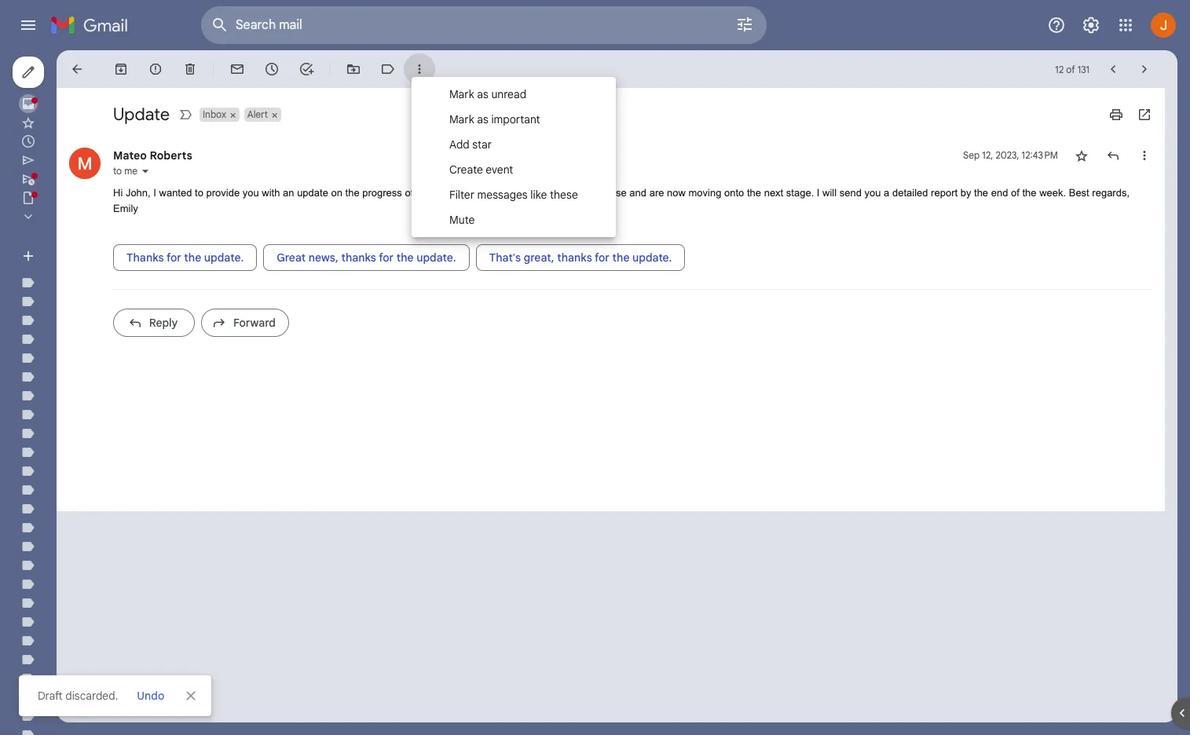 Task type: locate. For each thing, give the bounding box(es) containing it.
event
[[486, 163, 513, 177]]

alert
[[247, 108, 268, 120]]

2 mark from the top
[[449, 112, 474, 126]]

update
[[113, 104, 170, 125]]

best
[[1069, 187, 1089, 199]]

update. down 'mute'
[[417, 251, 456, 265]]

add to tasks image
[[299, 61, 314, 77]]

mark for mark as unread
[[449, 87, 474, 101]]

search mail image
[[206, 11, 234, 39]]

Not starred checkbox
[[1074, 148, 1090, 163]]

to me
[[113, 165, 137, 177]]

mark as unread image
[[229, 61, 245, 77]]

update. down provide
[[204, 251, 244, 265]]

the
[[345, 187, 360, 199], [416, 187, 430, 199], [563, 187, 577, 199], [747, 187, 761, 199], [974, 187, 988, 199], [1022, 187, 1037, 199], [184, 251, 201, 265], [396, 251, 414, 265]]

by
[[961, 187, 971, 199]]

update. inside button
[[204, 251, 244, 265]]

12
[[1055, 63, 1064, 75]]

the inside thanks for the update. button
[[184, 251, 201, 265]]

of right progress
[[405, 187, 413, 199]]

now
[[667, 187, 686, 199]]

news,
[[309, 251, 338, 265]]

to left me
[[113, 165, 122, 177]]

1 for from the left
[[166, 251, 181, 265]]

1 horizontal spatial of
[[1011, 187, 1020, 199]]

messages
[[477, 188, 528, 202]]

draft
[[38, 689, 63, 703]]

project.
[[433, 187, 467, 199]]

2 update. from the left
[[417, 251, 456, 265]]

snooze image
[[264, 61, 280, 77]]

1 horizontal spatial to
[[195, 187, 203, 199]]

sep 12, 2023, 12:43 pm cell
[[963, 148, 1058, 163]]

archive image
[[113, 61, 129, 77]]

as
[[477, 87, 488, 101], [477, 112, 488, 126]]

forward link
[[201, 309, 289, 337]]

to inside hi john, i wanted to provide you with an update on the progress of the project. we have completed the first phase and are now moving onto the next stage. i will send you a detailed report by the end of the week. best regards, emily
[[195, 187, 203, 199]]

0 horizontal spatial i
[[153, 187, 156, 199]]

i left will
[[817, 187, 820, 199]]

support image
[[1047, 16, 1066, 35]]

i right john,
[[153, 187, 156, 199]]

important
[[491, 112, 540, 126]]

2 you from the left
[[865, 187, 881, 199]]

to
[[113, 165, 122, 177], [195, 187, 203, 199]]

mark
[[449, 87, 474, 101], [449, 112, 474, 126]]

mark up add
[[449, 112, 474, 126]]

advanced search options image
[[729, 9, 760, 40]]

alert
[[19, 36, 1165, 716]]

reply
[[149, 316, 178, 330]]

as for important
[[477, 112, 488, 126]]

as up star
[[477, 112, 488, 126]]

next
[[764, 187, 783, 199]]

0 vertical spatial as
[[477, 87, 488, 101]]

for inside button
[[166, 251, 181, 265]]

stage.
[[786, 187, 814, 199]]

settings image
[[1082, 16, 1101, 35]]

mark up mark as important
[[449, 87, 474, 101]]

send
[[840, 187, 862, 199]]

update. inside 'button'
[[417, 251, 456, 265]]

0 horizontal spatial for
[[166, 251, 181, 265]]

delete image
[[182, 61, 198, 77]]

are
[[649, 187, 664, 199]]

you
[[243, 187, 259, 199], [865, 187, 881, 199]]

an
[[283, 187, 294, 199]]

have
[[488, 187, 510, 199]]

you left a
[[865, 187, 881, 199]]

0 vertical spatial to
[[113, 165, 122, 177]]

0 horizontal spatial update.
[[204, 251, 244, 265]]

1 update. from the left
[[204, 251, 244, 265]]

1 vertical spatial mark
[[449, 112, 474, 126]]

show details image
[[141, 167, 150, 176]]

we
[[470, 187, 485, 199]]

hi
[[113, 187, 123, 199]]

1 vertical spatial as
[[477, 112, 488, 126]]

1 horizontal spatial for
[[379, 251, 394, 265]]

1 vertical spatial to
[[195, 187, 203, 199]]

update.
[[204, 251, 244, 265], [417, 251, 456, 265]]

move to image
[[346, 61, 361, 77]]

filter
[[449, 188, 475, 202]]

of
[[1066, 63, 1075, 75], [405, 187, 413, 199], [1011, 187, 1020, 199]]

1 horizontal spatial you
[[865, 187, 881, 199]]

0 horizontal spatial you
[[243, 187, 259, 199]]

thanks
[[126, 251, 164, 265]]

of right end
[[1011, 187, 1020, 199]]

1 horizontal spatial i
[[817, 187, 820, 199]]

update
[[297, 187, 328, 199]]

1 horizontal spatial update.
[[417, 251, 456, 265]]

Search mail text field
[[236, 17, 691, 33]]

None search field
[[201, 6, 767, 44]]

filter messages like these
[[449, 188, 578, 202]]

0 vertical spatial mark
[[449, 87, 474, 101]]

onto
[[724, 187, 744, 199]]

2 i from the left
[[817, 187, 820, 199]]

you left with
[[243, 187, 259, 199]]

mark as unread
[[449, 87, 526, 101]]

1 mark from the top
[[449, 87, 474, 101]]

navigation
[[0, 50, 189, 735]]

wanted
[[159, 187, 192, 199]]

week.
[[1039, 187, 1066, 199]]

end
[[991, 187, 1008, 199]]

i
[[153, 187, 156, 199], [817, 187, 820, 199]]

inbox button
[[200, 108, 228, 122]]

2 for from the left
[[379, 251, 394, 265]]

undo link
[[131, 682, 171, 710]]

of right the 12
[[1066, 63, 1075, 75]]

1 as from the top
[[477, 87, 488, 101]]

2 as from the top
[[477, 112, 488, 126]]

great
[[277, 251, 306, 265]]

mute
[[449, 213, 475, 227]]

to right wanted
[[195, 187, 203, 199]]

for
[[166, 251, 181, 265], [379, 251, 394, 265]]

as left unread
[[477, 87, 488, 101]]

as for unread
[[477, 87, 488, 101]]

0 horizontal spatial to
[[113, 165, 122, 177]]



Task type: vqa. For each thing, say whether or not it's contained in the screenshot.
Messages
yes



Task type: describe. For each thing, give the bounding box(es) containing it.
forward
[[233, 316, 276, 330]]

and
[[630, 187, 647, 199]]

progress
[[362, 187, 402, 199]]

moving
[[689, 187, 722, 199]]

first
[[580, 187, 596, 199]]

1 you from the left
[[243, 187, 259, 199]]

2023,
[[996, 149, 1019, 161]]

the inside great news, thanks for the update. 'button'
[[396, 251, 414, 265]]

2 horizontal spatial of
[[1066, 63, 1075, 75]]

hi john, i wanted to provide you with an update on the progress of the project. we have completed the first phase and are now moving onto the next stage. i will send you a detailed report by the end of the week. best regards, emily
[[113, 187, 1130, 214]]

1 i from the left
[[153, 187, 156, 199]]

emily
[[113, 202, 138, 214]]

great news, thanks for the update.
[[277, 251, 456, 265]]

thanks for the update.
[[126, 251, 244, 265]]

with
[[262, 187, 280, 199]]

on
[[331, 187, 342, 199]]

great news, thanks for the update. button
[[263, 244, 469, 271]]

mateo
[[113, 148, 147, 163]]

not starred image
[[1074, 148, 1090, 163]]

regards,
[[1092, 187, 1130, 199]]

roberts
[[150, 148, 192, 163]]

labels image
[[380, 61, 396, 77]]

detailed
[[892, 187, 928, 199]]

these
[[550, 188, 578, 202]]

for inside 'button'
[[379, 251, 394, 265]]

add
[[449, 137, 470, 152]]

mark as important
[[449, 112, 540, 126]]

inbox
[[203, 108, 226, 120]]

report
[[931, 187, 958, 199]]

a
[[884, 187, 890, 199]]

star
[[472, 137, 492, 152]]

create event
[[449, 163, 513, 177]]

will
[[823, 187, 837, 199]]

more image
[[412, 61, 427, 77]]

add star
[[449, 137, 492, 152]]

discarded.
[[65, 689, 118, 703]]

unread
[[491, 87, 526, 101]]

me
[[124, 165, 137, 177]]

sep 12, 2023, 12:43 pm
[[963, 149, 1058, 161]]

provide
[[206, 187, 240, 199]]

sep
[[963, 149, 980, 161]]

create
[[449, 163, 483, 177]]

completed
[[513, 187, 560, 199]]

main menu image
[[19, 16, 38, 35]]

undo
[[137, 689, 164, 703]]

john,
[[126, 187, 151, 199]]

alert containing draft discarded.
[[19, 36, 1165, 716]]

131
[[1078, 63, 1090, 75]]

report spam image
[[148, 61, 163, 77]]

12 of 131
[[1055, 63, 1090, 75]]

older image
[[1137, 61, 1152, 77]]

mateo roberts
[[113, 148, 192, 163]]

gmail image
[[50, 9, 136, 41]]

thanks
[[341, 251, 376, 265]]

phase
[[599, 187, 627, 199]]

like
[[530, 188, 547, 202]]

thanks for the update. button
[[113, 244, 257, 271]]

back to inbox image
[[69, 61, 85, 77]]

newer image
[[1105, 61, 1121, 77]]

draft discarded.
[[38, 689, 118, 703]]

12:43 pm
[[1022, 149, 1058, 161]]

reply link
[[113, 309, 195, 337]]

alert button
[[244, 108, 270, 122]]

0 horizontal spatial of
[[405, 187, 413, 199]]

mark for mark as important
[[449, 112, 474, 126]]

12,
[[982, 149, 993, 161]]



